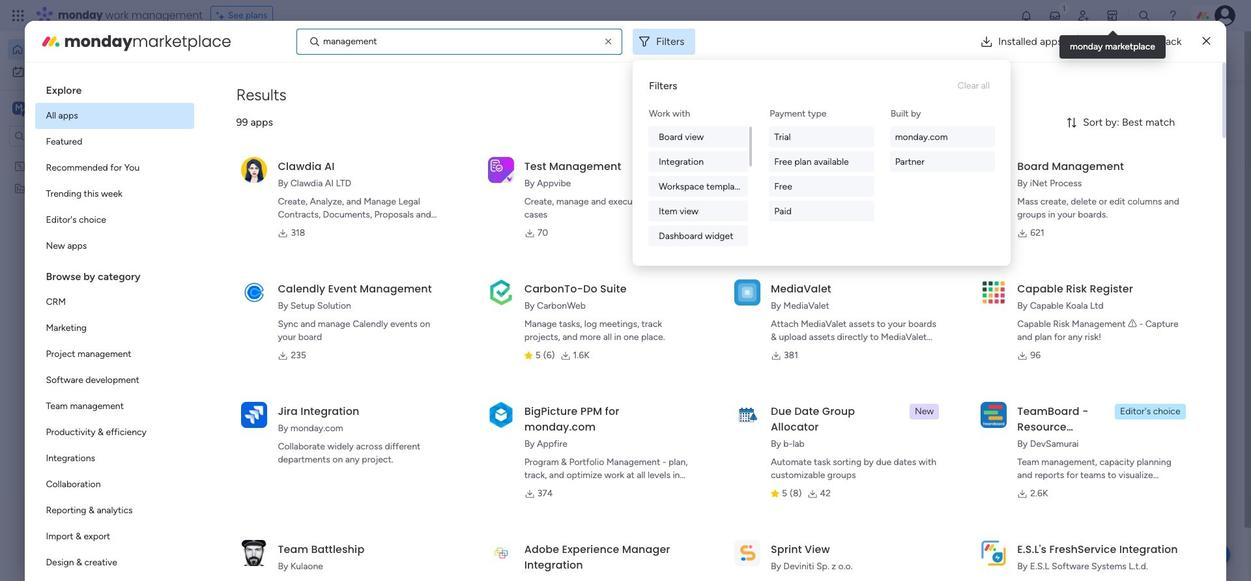 Task type: describe. For each thing, give the bounding box(es) containing it.
notifications image
[[1020, 9, 1033, 22]]

roy mann image
[[271, 355, 297, 381]]

1 element
[[372, 310, 388, 326]]

help center element
[[998, 374, 1193, 426]]

2 heading from the top
[[35, 259, 195, 289]]

getting started element
[[998, 311, 1193, 363]]

workspace selection element
[[12, 100, 109, 117]]

1 heading from the top
[[35, 73, 195, 103]]

templates image image
[[1009, 98, 1181, 188]]

v2 bolt switch image
[[1110, 49, 1117, 63]]

component image
[[303, 548, 314, 559]]

1 horizontal spatial workspace image
[[262, 528, 293, 560]]

v2 user feedback image
[[1008, 48, 1018, 63]]

help image
[[1167, 9, 1180, 22]]



Task type: vqa. For each thing, say whether or not it's contained in the screenshot.
option
yes



Task type: locate. For each thing, give the bounding box(es) containing it.
1 image
[[1059, 1, 1071, 15]]

monday marketplace image
[[41, 31, 62, 52]]

quick search results list box
[[241, 122, 966, 295]]

close recently visited image
[[241, 106, 256, 122]]

0 vertical spatial heading
[[35, 73, 195, 103]]

update feed image
[[1049, 9, 1062, 22]]

0 vertical spatial workspace image
[[12, 101, 25, 115]]

1 vertical spatial workspace image
[[262, 528, 293, 560]]

heading
[[35, 73, 195, 103], [35, 259, 195, 289]]

workspace image
[[12, 101, 25, 115], [262, 528, 293, 560]]

option
[[8, 39, 158, 60], [8, 61, 158, 82], [35, 103, 195, 129], [35, 129, 195, 155], [0, 154, 166, 157], [35, 155, 195, 181], [35, 181, 195, 207], [35, 207, 195, 233], [35, 233, 195, 259], [35, 289, 195, 316], [35, 316, 195, 342], [35, 342, 195, 368], [35, 368, 195, 394], [35, 394, 195, 420], [35, 420, 195, 446], [35, 446, 195, 472], [35, 472, 195, 498], [35, 498, 195, 524], [35, 524, 195, 550], [35, 550, 195, 576]]

select product image
[[12, 9, 25, 22]]

workspace image inside workspace selection element
[[12, 101, 25, 115]]

invite members image
[[1078, 9, 1091, 22]]

list box
[[35, 73, 195, 582], [0, 152, 166, 375]]

see plans image
[[216, 8, 228, 23]]

1 vertical spatial heading
[[35, 259, 195, 289]]

dapulse x slim image
[[1203, 34, 1211, 49]]

jacob simon image
[[1215, 5, 1236, 26]]

search everything image
[[1138, 9, 1151, 22]]

Search in workspace field
[[27, 129, 109, 144]]

0 horizontal spatial workspace image
[[12, 101, 25, 115]]

monday marketplace image
[[1106, 9, 1119, 22]]

app logo image
[[242, 157, 268, 183], [488, 157, 514, 183], [735, 157, 761, 183], [981, 157, 1008, 183], [242, 280, 268, 306], [488, 280, 514, 306], [735, 280, 761, 306], [981, 280, 1008, 306], [242, 402, 268, 428], [488, 402, 514, 428], [735, 402, 761, 428], [981, 402, 1008, 428], [242, 540, 268, 566], [488, 540, 514, 566], [735, 540, 761, 566], [981, 540, 1008, 566]]



